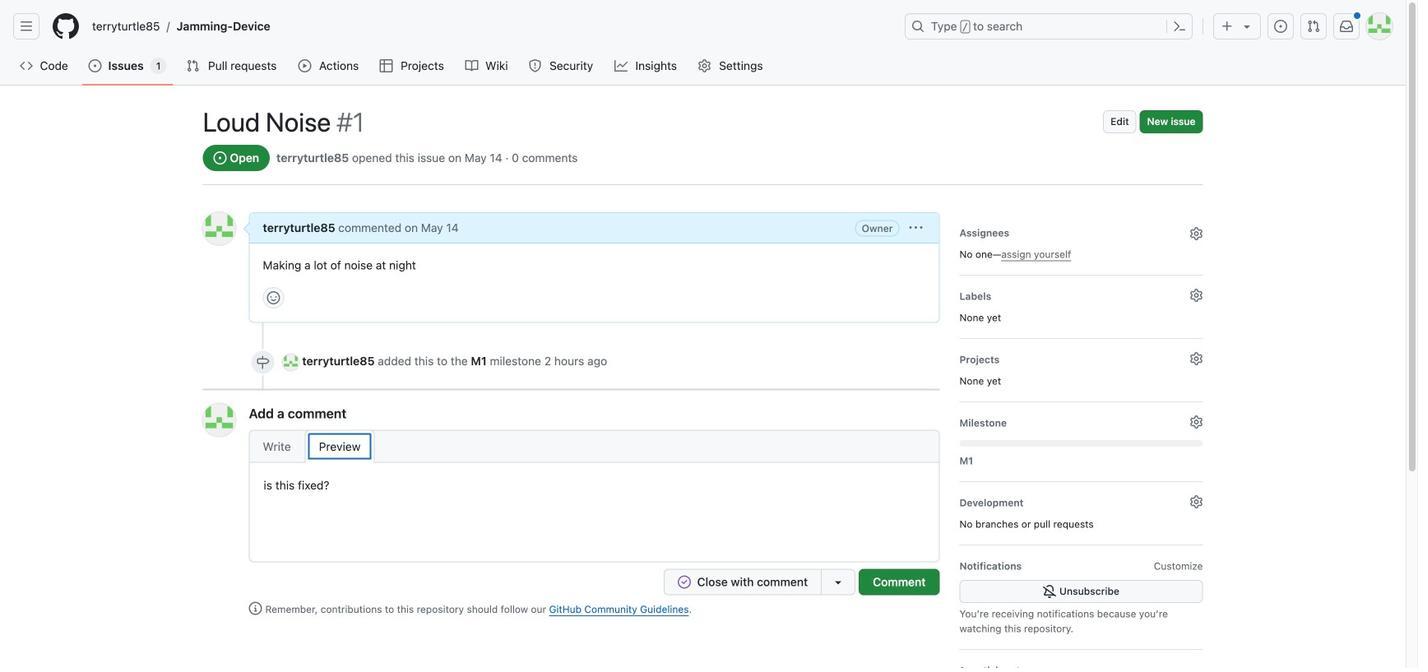Task type: vqa. For each thing, say whether or not it's contained in the screenshot.
git branch icon
no



Task type: locate. For each thing, give the bounding box(es) containing it.
issue opened image
[[88, 59, 102, 72]]

code image
[[20, 59, 33, 72]]

@terryturtle85 image
[[283, 354, 299, 371], [203, 404, 236, 437]]

gear image for link issues element
[[1190, 495, 1203, 509]]

0 vertical spatial @terryturtle85 image
[[283, 354, 299, 371]]

issue opened image
[[1275, 20, 1288, 33]]

banner
[[0, 0, 1406, 86]]

show options image
[[910, 221, 923, 235]]

gear image inside link issues element
[[1190, 495, 1203, 509]]

gear image inside select milestones element
[[1190, 416, 1203, 429]]

graph image
[[614, 59, 628, 72]]

@terryturtle85 image
[[203, 212, 236, 245]]

git pull request image
[[186, 59, 200, 72]]

link issues element
[[960, 492, 1203, 532]]

select milestones element
[[960, 412, 1203, 468]]

play image
[[298, 59, 312, 72]]

homepage image
[[53, 13, 79, 39]]

1 vertical spatial @terryturtle85 image
[[203, 404, 236, 437]]

gear image
[[698, 59, 711, 72], [1190, 227, 1203, 240], [1190, 289, 1203, 302], [1190, 416, 1203, 429], [1190, 495, 1203, 509]]

bell slash image
[[1043, 585, 1057, 598]]

gear image inside select assignees element
[[1190, 227, 1203, 240]]

list
[[86, 13, 895, 39]]

1 horizontal spatial @terryturtle85 image
[[283, 354, 299, 371]]

shield image
[[529, 59, 542, 72]]

select projects element
[[960, 349, 1203, 388]]

0 horizontal spatial @terryturtle85 image
[[203, 404, 236, 437]]



Task type: describe. For each thing, give the bounding box(es) containing it.
gear image
[[1190, 352, 1203, 365]]

add a comment tab list
[[249, 430, 375, 463]]

command palette image
[[1173, 20, 1187, 33]]

table image
[[380, 59, 393, 72]]

issue closed image
[[678, 576, 691, 589]]

add or remove reactions image
[[267, 291, 280, 304]]

info image
[[249, 602, 262, 615]]

gear image for select milestones element
[[1190, 416, 1203, 429]]

git pull request image
[[1307, 20, 1321, 33]]

milestone image
[[256, 356, 269, 369]]

book image
[[465, 59, 478, 72]]

add or remove reactions element
[[263, 287, 284, 309]]

select assignees element
[[960, 222, 1203, 262]]

status: open image
[[214, 151, 227, 165]]

gear image for select assignees element
[[1190, 227, 1203, 240]]

triangle down image
[[1241, 20, 1254, 33]]

inbox image
[[1340, 20, 1354, 33]]



